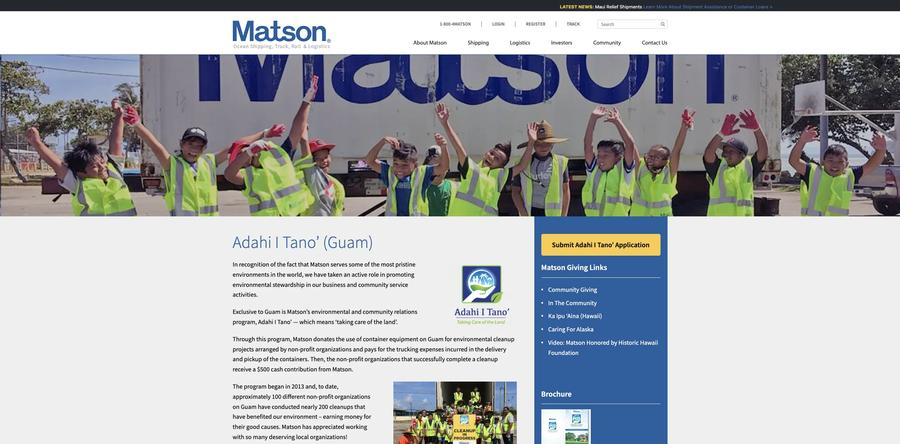 Task type: describe. For each thing, give the bounding box(es) containing it.
in the community
[[549, 299, 597, 307]]

environments
[[233, 271, 270, 279]]

1 vertical spatial cleanup
[[477, 355, 498, 363]]

serves
[[331, 260, 348, 268]]

section containing matson giving links
[[526, 217, 677, 444]]

stewardship
[[273, 281, 305, 289]]

use
[[346, 335, 355, 343]]

of left fact
[[271, 260, 276, 268]]

4matson
[[452, 21, 471, 27]]

projects
[[233, 345, 254, 353]]

care
[[355, 318, 366, 326]]

guam inside 'the program began in 2013 and, to date, approximately 100 different non-profit organizations on guam have conducted nearly 200 cleanups that have benefited our environment – earning money for their good causes. matson has appreciated working with so many deserving local organizations!'
[[241, 403, 257, 411]]

0 vertical spatial non-
[[288, 345, 300, 353]]

foundation
[[549, 349, 579, 357]]

we
[[305, 271, 313, 279]]

conducted
[[272, 403, 300, 411]]

that inside in recognition of the fact that matson serves some of the most pristine environments in the world, we have taken an active role in promoting environmental stewardship in our business and community service activities.
[[298, 260, 309, 268]]

on inside 'the program began in 2013 and, to date, approximately 100 different non-profit organizations on guam have conducted nearly 200 cleanups that have benefited our environment – earning money for their good causes. matson has appreciated working with so many deserving local organizations!'
[[233, 403, 240, 411]]

the inside exclusive to guam is matson's environmental and community relations program, adahi i tano' — which means 'taking care of the land'.
[[374, 318, 383, 326]]

adahi  i tano' (guam)
[[233, 232, 374, 253]]

or
[[724, 4, 729, 9]]

kids in yellow adahi i tano' vests jump with smiles and hands in the air in front of a matson container. image
[[0, 44, 901, 217]]

the up role at the bottom of page
[[371, 260, 380, 268]]

giving for community
[[581, 286, 598, 294]]

0 vertical spatial organizations
[[316, 345, 352, 353]]

active
[[352, 271, 368, 279]]

nearly
[[301, 403, 318, 411]]

photo 2018 06 22 09 51 19 image
[[394, 382, 517, 444]]

submit
[[553, 241, 574, 249]]

track link
[[556, 21, 580, 27]]

in right role at the bottom of page
[[380, 271, 385, 279]]

then,
[[311, 355, 326, 363]]

container
[[730, 4, 750, 9]]

and,
[[306, 383, 317, 391]]

promoting
[[387, 271, 415, 279]]

container
[[363, 335, 388, 343]]

about matson
[[414, 40, 447, 46]]

expenses
[[420, 345, 444, 353]]

service
[[390, 281, 409, 289]]

the inside section
[[555, 299, 565, 307]]

investors link
[[541, 37, 583, 51]]

by inside video: matson honored by historic hawaii foundation
[[611, 339, 618, 347]]

logistics link
[[500, 37, 541, 51]]

in up stewardship
[[271, 271, 276, 279]]

1 vertical spatial non-
[[337, 355, 349, 363]]

contact us
[[643, 40, 668, 46]]

arranged
[[255, 345, 279, 353]]

login
[[493, 21, 505, 27]]

giving for matson
[[567, 263, 589, 272]]

of down "arranged" at the left
[[263, 355, 269, 363]]

relief
[[602, 4, 614, 9]]

program, inside through this program, matson donates the use of container equipment on guam for environmental cleanup projects arranged by non-profit organizations and pays for the trucking expenses incurred in the delivery and pickup of the containers. then, the non-profit organizations that successfully complete a cleanup receive a $500 cash contribution from matson.
[[268, 335, 292, 343]]

community giving link
[[549, 286, 598, 294]]

–
[[319, 413, 322, 421]]

tano' inside section
[[598, 241, 614, 249]]

news:
[[574, 4, 590, 9]]

cash
[[271, 365, 283, 373]]

'aina
[[567, 312, 580, 320]]

learn more about shipment assistance or container loans > link
[[639, 4, 768, 9]]

approximately
[[233, 393, 271, 401]]

1 vertical spatial organizations
[[365, 355, 401, 363]]

deserving
[[269, 433, 295, 441]]

adahi inside exclusive to guam is matson's environmental and community relations program, adahi i tano' — which means 'taking care of the land'.
[[258, 318, 274, 326]]

through this program, matson donates the use of container equipment on guam for environmental cleanup projects arranged by non-profit organizations and pays for the trucking expenses incurred in the delivery and pickup of the containers. then, the non-profit organizations that successfully complete a cleanup receive a $500 cash contribution from matson.
[[233, 335, 515, 373]]

from
[[319, 365, 331, 373]]

earning
[[323, 413, 343, 421]]

1-
[[440, 21, 444, 27]]

1-800-4matson link
[[440, 21, 482, 27]]

guam inside through this program, matson donates the use of container equipment on guam for environmental cleanup projects arranged by non-profit organizations and pays for the trucking expenses incurred in the delivery and pickup of the containers. then, the non-profit organizations that successfully complete a cleanup receive a $500 cash contribution from matson.
[[428, 335, 444, 343]]

complete
[[447, 355, 471, 363]]

shipment
[[678, 4, 699, 9]]

community link
[[583, 37, 632, 51]]

loans
[[752, 4, 764, 9]]

matson inside about matson link
[[430, 40, 447, 46]]

and left pays
[[353, 345, 363, 353]]

blue matson logo with ocean, shipping, truck, rail and logistics written beneath it. image
[[233, 21, 331, 49]]

latest news: maui relief shipments learn more about shipment assistance or container loans >
[[556, 4, 768, 9]]

organizations inside 'the program began in 2013 and, to date, approximately 100 different non-profit organizations on guam have conducted nearly 200 cleanups that have benefited our environment – earning money for their good causes. matson has appreciated working with so many deserving local organizations!'
[[335, 393, 371, 401]]

adahi inside section
[[576, 241, 593, 249]]

organizations!
[[310, 433, 348, 441]]

which
[[300, 318, 316, 326]]

latest
[[556, 4, 573, 9]]

in inside 'the program began in 2013 and, to date, approximately 100 different non-profit organizations on guam have conducted nearly 200 cleanups that have benefited our environment – earning money for their good causes. matson has appreciated working with so many deserving local organizations!'
[[286, 383, 291, 391]]

through
[[233, 335, 255, 343]]

cleanups
[[330, 403, 353, 411]]

taken
[[328, 271, 343, 279]]

non- inside 'the program began in 2013 and, to date, approximately 100 different non-profit organizations on guam have conducted nearly 200 cleanups that have benefited our environment – earning money for their good causes. matson has appreciated working with so many deserving local organizations!'
[[307, 393, 319, 401]]

benefited
[[247, 413, 272, 421]]

many
[[253, 433, 268, 441]]

maui
[[591, 4, 601, 9]]

local
[[296, 433, 309, 441]]

register link
[[516, 21, 556, 27]]

so
[[246, 433, 252, 441]]

tano' up fact
[[283, 232, 320, 253]]

equipment
[[390, 335, 419, 343]]

with
[[233, 433, 245, 441]]

Search search field
[[598, 20, 668, 29]]

matson inside in recognition of the fact that matson serves some of the most pristine environments in the world, we have taken an active role in promoting environmental stewardship in our business and community service activities.
[[310, 260, 330, 268]]

guam inside exclusive to guam is matson's environmental and community relations program, adahi i tano' — which means 'taking care of the land'.
[[265, 308, 281, 316]]

i inside exclusive to guam is matson's environmental and community relations program, adahi i tano' — which means 'taking care of the land'.
[[275, 318, 276, 326]]

us
[[662, 40, 668, 46]]

in for in the community
[[549, 299, 554, 307]]

the down equipment
[[387, 345, 395, 353]]

the up cash
[[270, 355, 279, 363]]

matson inside 'the program began in 2013 and, to date, approximately 100 different non-profit organizations on guam have conducted nearly 200 cleanups that have benefited our environment – earning money for their good causes. matson has appreciated working with so many deserving local organizations!'
[[282, 423, 301, 431]]

800-
[[444, 21, 452, 27]]

video: matson honored by historic hawaii foundation link
[[549, 339, 659, 357]]

this
[[257, 335, 266, 343]]

track
[[567, 21, 580, 27]]

and inside exclusive to guam is matson's environmental and community relations program, adahi i tano' — which means 'taking care of the land'.
[[352, 308, 362, 316]]

caring
[[549, 325, 566, 333]]

by inside through this program, matson donates the use of container equipment on guam for environmental cleanup projects arranged by non-profit organizations and pays for the trucking expenses incurred in the delivery and pickup of the containers. then, the non-profit organizations that successfully complete a cleanup receive a $500 cash contribution from matson.
[[280, 345, 287, 353]]

application
[[616, 241, 650, 249]]

matson giving links
[[542, 263, 608, 272]]

tano' inside exclusive to guam is matson's environmental and community relations program, adahi i tano' — which means 'taking care of the land'.
[[278, 318, 292, 326]]

1-800-4matson
[[440, 21, 471, 27]]



Task type: vqa. For each thing, say whether or not it's contained in the screenshot.
money
yes



Task type: locate. For each thing, give the bounding box(es) containing it.
contact
[[643, 40, 661, 46]]

community inside in recognition of the fact that matson serves some of the most pristine environments in the world, we have taken an active role in promoting environmental stewardship in our business and community service activities.
[[359, 281, 389, 289]]

video:
[[549, 339, 565, 347]]

adahi
[[233, 232, 272, 253], [576, 241, 593, 249], [258, 318, 274, 326]]

of right use
[[357, 335, 362, 343]]

matson inside video: matson honored by historic hawaii foundation
[[566, 339, 586, 347]]

our down we
[[313, 281, 322, 289]]

organizations
[[316, 345, 352, 353], [365, 355, 401, 363], [335, 393, 371, 401]]

about
[[664, 4, 677, 9], [414, 40, 428, 46]]

1 horizontal spatial guam
[[265, 308, 281, 316]]

0 horizontal spatial on
[[233, 403, 240, 411]]

search image
[[661, 22, 666, 26]]

activities.
[[233, 291, 258, 299]]

on
[[420, 335, 427, 343], [233, 403, 240, 411]]

have up their
[[233, 413, 246, 421]]

that up money
[[355, 403, 366, 411]]

the
[[277, 260, 286, 268], [371, 260, 380, 268], [277, 271, 286, 279], [374, 318, 383, 326], [336, 335, 345, 343], [387, 345, 395, 353], [475, 345, 484, 353], [270, 355, 279, 363], [327, 355, 336, 363]]

2 horizontal spatial have
[[314, 271, 327, 279]]

2 horizontal spatial environmental
[[454, 335, 493, 343]]

adahi up this
[[258, 318, 274, 326]]

1 vertical spatial guam
[[428, 335, 444, 343]]

0 horizontal spatial the
[[233, 383, 243, 391]]

the left the "land'."
[[374, 318, 383, 326]]

profit up 200
[[319, 393, 334, 401]]

caring for alaska link
[[549, 325, 594, 333]]

1 vertical spatial about
[[414, 40, 428, 46]]

2 vertical spatial community
[[566, 299, 597, 307]]

1 horizontal spatial about
[[664, 4, 677, 9]]

community for community
[[594, 40, 622, 46]]

that inside through this program, matson donates the use of container equipment on guam for environmental cleanup projects arranged by non-profit organizations and pays for the trucking expenses incurred in the delivery and pickup of the containers. then, the non-profit organizations that successfully complete a cleanup receive a $500 cash contribution from matson.
[[402, 355, 413, 363]]

0 horizontal spatial about
[[414, 40, 428, 46]]

matson inside through this program, matson donates the use of container equipment on guam for environmental cleanup projects arranged by non-profit organizations and pays for the trucking expenses incurred in the delivery and pickup of the containers. then, the non-profit organizations that successfully complete a cleanup receive a $500 cash contribution from matson.
[[293, 335, 312, 343]]

environmental inside exclusive to guam is matson's environmental and community relations program, adahi i tano' — which means 'taking care of the land'.
[[312, 308, 350, 316]]

caring for alaska
[[549, 325, 594, 333]]

and inside in recognition of the fact that matson serves some of the most pristine environments in the world, we have taken an active role in promoting environmental stewardship in our business and community service activities.
[[347, 281, 357, 289]]

in down we
[[306, 281, 311, 289]]

the left fact
[[277, 260, 286, 268]]

ka ipu 'aina (hawaii) link
[[549, 312, 603, 320]]

0 horizontal spatial environmental
[[233, 281, 272, 289]]

non- up containers.
[[288, 345, 300, 353]]

1 vertical spatial that
[[402, 355, 413, 363]]

1 horizontal spatial non-
[[307, 393, 319, 401]]

and down an in the left bottom of the page
[[347, 281, 357, 289]]

matson.
[[333, 365, 354, 373]]

in for in recognition of the fact that matson serves some of the most pristine environments in the world, we have taken an active role in promoting environmental stewardship in our business and community service activities.
[[233, 260, 238, 268]]

containers.
[[280, 355, 309, 363]]

program, inside exclusive to guam is matson's environmental and community relations program, adahi i tano' — which means 'taking care of the land'.
[[233, 318, 257, 326]]

0 horizontal spatial profit
[[300, 345, 315, 353]]

investors
[[552, 40, 573, 46]]

in inside in recognition of the fact that matson serves some of the most pristine environments in the world, we have taken an active role in promoting environmental stewardship in our business and community service activities.
[[233, 260, 238, 268]]

the left delivery
[[475, 345, 484, 353]]

matson up we
[[310, 260, 330, 268]]

a right the complete
[[473, 355, 476, 363]]

for inside 'the program began in 2013 and, to date, approximately 100 different non-profit organizations on guam have conducted nearly 200 cleanups that have benefited our environment – earning money for their good causes. matson has appreciated working with so many deserving local organizations!'
[[364, 413, 372, 421]]

profit inside 'the program began in 2013 and, to date, approximately 100 different non-profit organizations on guam have conducted nearly 200 cleanups that have benefited our environment – earning money for their good causes. matson has appreciated working with so many deserving local organizations!'
[[319, 393, 334, 401]]

organizations down donates
[[316, 345, 352, 353]]

1 vertical spatial community
[[363, 308, 393, 316]]

to right exclusive
[[258, 308, 264, 316]]

1 vertical spatial community
[[549, 286, 580, 294]]

exclusive
[[233, 308, 257, 316]]

more
[[652, 4, 663, 9]]

guam down approximately
[[241, 403, 257, 411]]

logistics
[[510, 40, 531, 46]]

receive
[[233, 365, 252, 373]]

trucking
[[397, 345, 419, 353]]

matson down submit
[[542, 263, 566, 272]]

'taking
[[336, 318, 354, 326]]

non- up the matson.
[[337, 355, 349, 363]]

community up the "land'."
[[363, 308, 393, 316]]

200
[[319, 403, 328, 411]]

to inside exclusive to guam is matson's environmental and community relations program, adahi i tano' — which means 'taking care of the land'.
[[258, 308, 264, 316]]

adahi i tano logo with hand holding land and people image
[[446, 260, 517, 331]]

community inside top menu "navigation"
[[594, 40, 622, 46]]

1 horizontal spatial program,
[[268, 335, 292, 343]]

1 vertical spatial the
[[233, 383, 243, 391]]

—
[[293, 318, 298, 326]]

program
[[244, 383, 267, 391]]

community inside exclusive to guam is matson's environmental and community relations program, adahi i tano' — which means 'taking care of the land'.
[[363, 308, 393, 316]]

submit adahi i tano' application
[[553, 241, 650, 249]]

the
[[555, 299, 565, 307], [233, 383, 243, 391]]

the inside 'the program began in 2013 and, to date, approximately 100 different non-profit organizations on guam have conducted nearly 200 cleanups that have benefited our environment – earning money for their good causes. matson has appreciated working with so many deserving local organizations!'
[[233, 383, 243, 391]]

1 horizontal spatial that
[[355, 403, 366, 411]]

program, down exclusive
[[233, 318, 257, 326]]

0 horizontal spatial a
[[253, 365, 256, 373]]

matson down for
[[566, 339, 586, 347]]

cleanup
[[494, 335, 515, 343], [477, 355, 498, 363]]

environmental down the environments
[[233, 281, 272, 289]]

honored
[[587, 339, 610, 347]]

cleanup down delivery
[[477, 355, 498, 363]]

giving up in the community
[[581, 286, 598, 294]]

in inside section
[[549, 299, 554, 307]]

0 horizontal spatial for
[[364, 413, 372, 421]]

for right money
[[364, 413, 372, 421]]

the program began in 2013 and, to date, approximately 100 different non-profit organizations on guam have conducted nearly 200 cleanups that have benefited our environment – earning money for their good causes. matson has appreciated working with so many deserving local organizations!
[[233, 383, 372, 441]]

2 vertical spatial profit
[[319, 393, 334, 401]]

in left 2013
[[286, 383, 291, 391]]

1 horizontal spatial our
[[313, 281, 322, 289]]

top menu navigation
[[414, 37, 668, 51]]

organizations down pays
[[365, 355, 401, 363]]

adahi up recognition
[[233, 232, 272, 253]]

community up the in the community link
[[549, 286, 580, 294]]

community giving
[[549, 286, 598, 294]]

most
[[381, 260, 395, 268]]

fact
[[287, 260, 297, 268]]

in up ka
[[549, 299, 554, 307]]

matson down environment
[[282, 423, 301, 431]]

0 vertical spatial community
[[359, 281, 389, 289]]

guam left the 'is'
[[265, 308, 281, 316]]

profit
[[300, 345, 315, 353], [349, 355, 364, 363], [319, 393, 334, 401]]

2013
[[292, 383, 304, 391]]

alaska
[[577, 325, 594, 333]]

1 vertical spatial a
[[253, 365, 256, 373]]

their
[[233, 423, 245, 431]]

0 vertical spatial profit
[[300, 345, 315, 353]]

about matson link
[[414, 37, 458, 51]]

that up we
[[298, 260, 309, 268]]

2 vertical spatial that
[[355, 403, 366, 411]]

>
[[766, 4, 768, 9]]

100
[[272, 393, 282, 401]]

community
[[359, 281, 389, 289], [363, 308, 393, 316]]

business
[[323, 281, 346, 289]]

0 horizontal spatial non-
[[288, 345, 300, 353]]

has
[[303, 423, 312, 431]]

the up from
[[327, 355, 336, 363]]

0 vertical spatial cleanup
[[494, 335, 515, 343]]

i inside section
[[595, 241, 597, 249]]

None search field
[[598, 20, 668, 29]]

2 vertical spatial non-
[[307, 393, 319, 401]]

0 vertical spatial have
[[314, 271, 327, 279]]

1 vertical spatial have
[[258, 403, 271, 411]]

section
[[526, 217, 677, 444]]

1 horizontal spatial for
[[378, 345, 386, 353]]

have
[[314, 271, 327, 279], [258, 403, 271, 411], [233, 413, 246, 421]]

on down approximately
[[233, 403, 240, 411]]

money
[[345, 413, 363, 421]]

to inside 'the program began in 2013 and, to date, approximately 100 different non-profit organizations on guam have conducted nearly 200 cleanups that have benefited our environment – earning money for their good causes. matson has appreciated working with so many deserving local organizations!'
[[319, 383, 324, 391]]

our inside 'the program began in 2013 and, to date, approximately 100 different non-profit organizations on guam have conducted nearly 200 cleanups that have benefited our environment – earning money for their good causes. matson has appreciated working with so many deserving local organizations!'
[[273, 413, 282, 421]]

some
[[349, 260, 363, 268]]

in
[[271, 271, 276, 279], [380, 271, 385, 279], [306, 281, 311, 289], [469, 345, 474, 353], [286, 383, 291, 391]]

by up containers.
[[280, 345, 287, 353]]

0 vertical spatial on
[[420, 335, 427, 343]]

1 vertical spatial giving
[[581, 286, 598, 294]]

matson's
[[287, 308, 310, 316]]

pays
[[365, 345, 377, 353]]

guam up expenses
[[428, 335, 444, 343]]

2 vertical spatial organizations
[[335, 393, 371, 401]]

0 horizontal spatial by
[[280, 345, 287, 353]]

0 vertical spatial about
[[664, 4, 677, 9]]

1 vertical spatial in
[[549, 299, 554, 307]]

community up ka ipu 'aina (hawaii)
[[566, 299, 597, 307]]

brochure
[[542, 389, 572, 399]]

in up the environments
[[233, 260, 238, 268]]

about inside top menu "navigation"
[[414, 40, 428, 46]]

0 horizontal spatial have
[[233, 413, 246, 421]]

the up approximately
[[233, 383, 243, 391]]

1 horizontal spatial profit
[[319, 393, 334, 401]]

the up ipu at the right bottom of the page
[[555, 299, 565, 307]]

0 vertical spatial a
[[473, 355, 476, 363]]

0 vertical spatial community
[[594, 40, 622, 46]]

submit adahi i tano' application link
[[542, 234, 661, 256]]

environmental inside through this program, matson donates the use of container equipment on guam for environmental cleanup projects arranged by non-profit organizations and pays for the trucking expenses incurred in the delivery and pickup of the containers. then, the non-profit organizations that successfully complete a cleanup receive a $500 cash contribution from matson.
[[454, 335, 493, 343]]

community down role at the bottom of page
[[359, 281, 389, 289]]

1 vertical spatial for
[[378, 345, 386, 353]]

community for community giving
[[549, 286, 580, 294]]

for
[[445, 335, 453, 343], [378, 345, 386, 353], [364, 413, 372, 421]]

1 horizontal spatial in
[[549, 299, 554, 307]]

0 vertical spatial our
[[313, 281, 322, 289]]

environmental inside in recognition of the fact that matson serves some of the most pristine environments in the world, we have taken an active role in promoting environmental stewardship in our business and community service activities.
[[233, 281, 272, 289]]

matson down which
[[293, 335, 312, 343]]

1 vertical spatial to
[[319, 383, 324, 391]]

0 vertical spatial giving
[[567, 263, 589, 272]]

and up care
[[352, 308, 362, 316]]

1 horizontal spatial the
[[555, 299, 565, 307]]

our inside in recognition of the fact that matson serves some of the most pristine environments in the world, we have taken an active role in promoting environmental stewardship in our business and community service activities.
[[313, 281, 322, 289]]

1 vertical spatial on
[[233, 403, 240, 411]]

and up receive
[[233, 355, 243, 363]]

is
[[282, 308, 286, 316]]

tano' up links
[[598, 241, 614, 249]]

shipments
[[615, 4, 638, 9]]

$500
[[257, 365, 270, 373]]

0 vertical spatial program,
[[233, 318, 257, 326]]

learn
[[639, 4, 651, 9]]

1 horizontal spatial on
[[420, 335, 427, 343]]

delivery
[[485, 345, 507, 353]]

(hawaii)
[[581, 312, 603, 320]]

1 horizontal spatial a
[[473, 355, 476, 363]]

matson
[[430, 40, 447, 46], [310, 260, 330, 268], [542, 263, 566, 272], [293, 335, 312, 343], [566, 339, 586, 347], [282, 423, 301, 431]]

organizations up cleanups
[[335, 393, 371, 401]]

land'.
[[384, 318, 398, 326]]

0 vertical spatial to
[[258, 308, 264, 316]]

0 horizontal spatial guam
[[241, 403, 257, 411]]

have inside in recognition of the fact that matson serves some of the most pristine environments in the world, we have taken an active role in promoting environmental stewardship in our business and community service activities.
[[314, 271, 327, 279]]

2 vertical spatial environmental
[[454, 335, 493, 343]]

2 horizontal spatial for
[[445, 335, 453, 343]]

to right and,
[[319, 383, 324, 391]]

1 horizontal spatial to
[[319, 383, 324, 391]]

1 vertical spatial program,
[[268, 335, 292, 343]]

1 horizontal spatial environmental
[[312, 308, 350, 316]]

2 horizontal spatial that
[[402, 355, 413, 363]]

giving left links
[[567, 263, 589, 272]]

1 horizontal spatial have
[[258, 403, 271, 411]]

non- down and,
[[307, 393, 319, 401]]

2 vertical spatial for
[[364, 413, 372, 421]]

appreciated
[[313, 423, 345, 431]]

1 vertical spatial environmental
[[312, 308, 350, 316]]

0 vertical spatial environmental
[[233, 281, 272, 289]]

shipping link
[[458, 37, 500, 51]]

1 horizontal spatial by
[[611, 339, 618, 347]]

ka
[[549, 312, 556, 320]]

for right pays
[[378, 345, 386, 353]]

in
[[233, 260, 238, 268], [549, 299, 554, 307]]

cleanup up delivery
[[494, 335, 515, 343]]

causes.
[[261, 423, 281, 431]]

that down trucking
[[402, 355, 413, 363]]

login link
[[482, 21, 516, 27]]

on inside through this program, matson donates the use of container equipment on guam for environmental cleanup projects arranged by non-profit organizations and pays for the trucking expenses incurred in the delivery and pickup of the containers. then, the non-profit organizations that successfully complete a cleanup receive a $500 cash contribution from matson.
[[420, 335, 427, 343]]

(guam)
[[323, 232, 374, 253]]

by left historic
[[611, 339, 618, 347]]

1 vertical spatial our
[[273, 413, 282, 421]]

2 horizontal spatial non-
[[337, 355, 349, 363]]

our
[[313, 281, 322, 289], [273, 413, 282, 421]]

the up stewardship
[[277, 271, 286, 279]]

2 horizontal spatial guam
[[428, 335, 444, 343]]

our up causes.
[[273, 413, 282, 421]]

have right we
[[314, 271, 327, 279]]

for up incurred
[[445, 335, 453, 343]]

in right incurred
[[469, 345, 474, 353]]

have up "benefited" on the left
[[258, 403, 271, 411]]

0 vertical spatial the
[[555, 299, 565, 307]]

a left "$500"
[[253, 365, 256, 373]]

of right care
[[368, 318, 373, 326]]

working
[[346, 423, 367, 431]]

historic
[[619, 339, 639, 347]]

environmental
[[233, 281, 272, 289], [312, 308, 350, 316], [454, 335, 493, 343]]

0 horizontal spatial to
[[258, 308, 264, 316]]

0 vertical spatial in
[[233, 260, 238, 268]]

role
[[369, 271, 379, 279]]

donates
[[314, 335, 335, 343]]

on up expenses
[[420, 335, 427, 343]]

0 horizontal spatial in
[[233, 260, 238, 268]]

community down search search box
[[594, 40, 622, 46]]

matson down 1-
[[430, 40, 447, 46]]

adahi right submit
[[576, 241, 593, 249]]

0 horizontal spatial program,
[[233, 318, 257, 326]]

the left use
[[336, 335, 345, 343]]

in inside through this program, matson donates the use of container equipment on guam for environmental cleanup projects arranged by non-profit organizations and pays for the trucking expenses incurred in the delivery and pickup of the containers. then, the non-profit organizations that successfully complete a cleanup receive a $500 cash contribution from matson.
[[469, 345, 474, 353]]

program, up "arranged" at the left
[[268, 335, 292, 343]]

assistance
[[700, 4, 723, 9]]

tano' down the 'is'
[[278, 318, 292, 326]]

0 horizontal spatial our
[[273, 413, 282, 421]]

2 vertical spatial have
[[233, 413, 246, 421]]

of inside exclusive to guam is matson's environmental and community relations program, adahi i tano' — which means 'taking care of the land'.
[[368, 318, 373, 326]]

environmental up incurred
[[454, 335, 493, 343]]

2 horizontal spatial profit
[[349, 355, 364, 363]]

of right some
[[365, 260, 370, 268]]

environmental up means
[[312, 308, 350, 316]]

that inside 'the program began in 2013 and, to date, approximately 100 different non-profit organizations on guam have conducted nearly 200 cleanups that have benefited our environment – earning money for their good causes. matson has appreciated working with so many deserving local organizations!'
[[355, 403, 366, 411]]

0 vertical spatial for
[[445, 335, 453, 343]]

0 vertical spatial guam
[[265, 308, 281, 316]]

profit up the matson.
[[349, 355, 364, 363]]

1 vertical spatial profit
[[349, 355, 364, 363]]

0 horizontal spatial that
[[298, 260, 309, 268]]

contact us link
[[632, 37, 668, 51]]

0 vertical spatial that
[[298, 260, 309, 268]]

2 vertical spatial guam
[[241, 403, 257, 411]]

incurred
[[446, 345, 468, 353]]

profit up then,
[[300, 345, 315, 353]]



